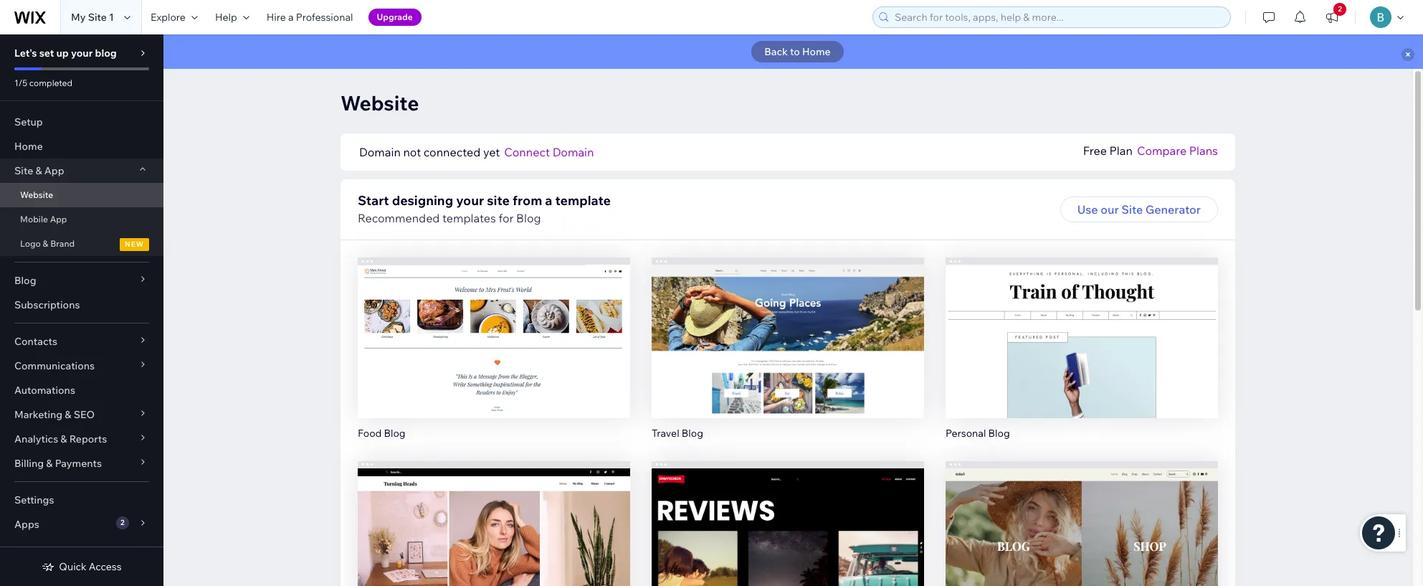 Task type: describe. For each thing, give the bounding box(es) containing it.
site & app button
[[0, 159, 164, 183]]

seo
[[74, 408, 95, 421]]

logo & brand
[[20, 238, 75, 249]]

0 vertical spatial site
[[88, 11, 107, 24]]

contacts
[[14, 335, 57, 348]]

mobile app
[[20, 214, 67, 225]]

compare
[[1138, 143, 1187, 158]]

& for site
[[35, 164, 42, 177]]

billing & payments button
[[0, 451, 164, 476]]

compare plans button
[[1138, 142, 1219, 159]]

personal blog
[[946, 427, 1010, 440]]

1/5
[[14, 77, 27, 88]]

blog
[[95, 47, 117, 60]]

explore
[[151, 11, 186, 24]]

connect
[[504, 145, 550, 159]]

back
[[765, 45, 788, 58]]

templates
[[443, 211, 496, 225]]

& for billing
[[46, 457, 53, 470]]

blog button
[[0, 268, 164, 293]]

food blog
[[358, 427, 406, 440]]

logo
[[20, 238, 41, 249]]

a inside start designing your site from a template recommended templates for blog
[[545, 192, 553, 209]]

automations
[[14, 384, 75, 397]]

travel
[[652, 427, 680, 440]]

blog for food blog
[[384, 427, 406, 440]]

from
[[513, 192, 543, 209]]

sidebar element
[[0, 34, 164, 586]]

my site 1
[[71, 11, 114, 24]]

hire a professional
[[267, 11, 353, 24]]

marketing
[[14, 408, 63, 421]]

payments
[[55, 457, 102, 470]]

reports
[[69, 433, 107, 445]]

2 inside button
[[1339, 4, 1343, 14]]

site & app
[[14, 164, 64, 177]]

home link
[[0, 134, 164, 159]]

Search for tools, apps, help & more... field
[[891, 7, 1227, 27]]

apps
[[14, 518, 39, 531]]

set
[[39, 47, 54, 60]]

use our site generator
[[1078, 202, 1201, 217]]

billing & payments
[[14, 457, 102, 470]]

mobile
[[20, 214, 48, 225]]

quick access button
[[42, 560, 122, 573]]

to
[[791, 45, 800, 58]]

plans
[[1190, 143, 1219, 158]]

1 horizontal spatial website
[[341, 90, 419, 115]]

upgrade button
[[368, 9, 422, 26]]

quick access
[[59, 560, 122, 573]]

template
[[556, 192, 611, 209]]

up
[[56, 47, 69, 60]]

blog for travel blog
[[682, 427, 704, 440]]

food
[[358, 427, 382, 440]]

setup
[[14, 115, 43, 128]]

let's set up your blog
[[14, 47, 117, 60]]

connected
[[424, 145, 481, 159]]

blog inside start designing your site from a template recommended templates for blog
[[517, 211, 541, 225]]

back to home alert
[[164, 34, 1424, 69]]

home inside sidebar element
[[14, 140, 43, 153]]

contacts button
[[0, 329, 164, 354]]

2 domain from the left
[[553, 145, 594, 159]]

automations link
[[0, 378, 164, 402]]

brand
[[50, 238, 75, 249]]

mobile app link
[[0, 207, 164, 232]]

& for marketing
[[65, 408, 71, 421]]

professional
[[296, 11, 353, 24]]

billing
[[14, 457, 44, 470]]

setup link
[[0, 110, 164, 134]]

free
[[1084, 143, 1107, 158]]

settings
[[14, 494, 54, 506]]

analytics
[[14, 433, 58, 445]]

use
[[1078, 202, 1099, 217]]

access
[[89, 560, 122, 573]]

& for logo
[[43, 238, 48, 249]]

your inside start designing your site from a template recommended templates for blog
[[456, 192, 484, 209]]

subscriptions
[[14, 298, 80, 311]]

travel blog
[[652, 427, 704, 440]]

analytics & reports
[[14, 433, 107, 445]]

2 inside sidebar element
[[120, 518, 125, 527]]

hire
[[267, 11, 286, 24]]

1
[[109, 11, 114, 24]]



Task type: locate. For each thing, give the bounding box(es) containing it.
1 vertical spatial app
[[50, 214, 67, 225]]

1 vertical spatial site
[[14, 164, 33, 177]]

app
[[44, 164, 64, 177], [50, 214, 67, 225]]

analytics & reports button
[[0, 427, 164, 451]]

recommended
[[358, 211, 440, 225]]

view
[[481, 349, 508, 364], [775, 349, 802, 364], [1069, 349, 1096, 364], [481, 553, 508, 567], [775, 553, 802, 567], [1069, 553, 1096, 567]]

home down the setup
[[14, 140, 43, 153]]

connect domain button
[[504, 143, 594, 161]]

blog down from
[[517, 211, 541, 225]]

1/5 completed
[[14, 77, 72, 88]]

blog for personal blog
[[989, 427, 1010, 440]]

0 vertical spatial a
[[288, 11, 294, 24]]

free plan compare plans
[[1084, 143, 1219, 158]]

0 horizontal spatial website
[[20, 189, 53, 200]]

& right billing
[[46, 457, 53, 470]]

2 vertical spatial site
[[1122, 202, 1143, 217]]

2 horizontal spatial site
[[1122, 202, 1143, 217]]

blog right personal
[[989, 427, 1010, 440]]

a right "hire"
[[288, 11, 294, 24]]

my
[[71, 11, 86, 24]]

website up not at the top left
[[341, 90, 419, 115]]

site
[[487, 192, 510, 209]]

1 vertical spatial your
[[456, 192, 484, 209]]

0 horizontal spatial home
[[14, 140, 43, 153]]

help
[[215, 11, 237, 24]]

blog right food
[[384, 427, 406, 440]]

your up templates
[[456, 192, 484, 209]]

start designing your site from a template recommended templates for blog
[[358, 192, 611, 225]]

1 horizontal spatial site
[[88, 11, 107, 24]]

1 horizontal spatial 2
[[1339, 4, 1343, 14]]

app up website link
[[44, 164, 64, 177]]

app inside site & app popup button
[[44, 164, 64, 177]]

back to home button
[[752, 41, 844, 62]]

home right to
[[803, 45, 831, 58]]

0 horizontal spatial your
[[71, 47, 93, 60]]

domain
[[359, 145, 401, 159], [553, 145, 594, 159]]

blog up subscriptions
[[14, 274, 36, 287]]

0 horizontal spatial a
[[288, 11, 294, 24]]

1 vertical spatial a
[[545, 192, 553, 209]]

quick
[[59, 560, 87, 573]]

our
[[1101, 202, 1119, 217]]

2 button
[[1317, 0, 1349, 34]]

back to home
[[765, 45, 831, 58]]

edit
[[483, 319, 505, 333], [777, 319, 799, 333], [1072, 319, 1093, 333], [483, 523, 505, 537], [777, 523, 799, 537], [1072, 523, 1093, 537]]

communications button
[[0, 354, 164, 378]]

site right our
[[1122, 202, 1143, 217]]

0 horizontal spatial 2
[[120, 518, 125, 527]]

0 horizontal spatial site
[[14, 164, 33, 177]]

& up the mobile
[[35, 164, 42, 177]]

marketing & seo button
[[0, 402, 164, 427]]

not
[[403, 145, 421, 159]]

communications
[[14, 359, 95, 372]]

home inside button
[[803, 45, 831, 58]]

domain left not at the top left
[[359, 145, 401, 159]]

site inside button
[[1122, 202, 1143, 217]]

subscriptions link
[[0, 293, 164, 317]]

website down site & app on the top left
[[20, 189, 53, 200]]

designing
[[392, 192, 453, 209]]

blog
[[517, 211, 541, 225], [14, 274, 36, 287], [384, 427, 406, 440], [682, 427, 704, 440], [989, 427, 1010, 440]]

& inside dropdown button
[[46, 457, 53, 470]]

home
[[803, 45, 831, 58], [14, 140, 43, 153]]

& left reports
[[60, 433, 67, 445]]

site inside popup button
[[14, 164, 33, 177]]

edit button
[[464, 313, 524, 339], [758, 313, 818, 339], [1052, 313, 1113, 339], [464, 517, 524, 543], [758, 517, 818, 543], [1052, 517, 1113, 543]]

a
[[288, 11, 294, 24], [545, 192, 553, 209]]

& left seo
[[65, 408, 71, 421]]

blog inside dropdown button
[[14, 274, 36, 287]]

1 domain from the left
[[359, 145, 401, 159]]

2
[[1339, 4, 1343, 14], [120, 518, 125, 527]]

your right up
[[71, 47, 93, 60]]

personal
[[946, 427, 987, 440]]

help button
[[206, 0, 258, 34]]

& inside popup button
[[35, 164, 42, 177]]

settings link
[[0, 488, 164, 512]]

1 horizontal spatial a
[[545, 192, 553, 209]]

site
[[88, 11, 107, 24], [14, 164, 33, 177], [1122, 202, 1143, 217]]

1 horizontal spatial home
[[803, 45, 831, 58]]

0 vertical spatial home
[[803, 45, 831, 58]]

1 vertical spatial 2
[[120, 518, 125, 527]]

app right the mobile
[[50, 214, 67, 225]]

& right logo at the left top
[[43, 238, 48, 249]]

0 vertical spatial 2
[[1339, 4, 1343, 14]]

start
[[358, 192, 389, 209]]

site left 1 on the top of the page
[[88, 11, 107, 24]]

0 vertical spatial your
[[71, 47, 93, 60]]

let's
[[14, 47, 37, 60]]

completed
[[29, 77, 72, 88]]

upgrade
[[377, 11, 413, 22]]

0 horizontal spatial domain
[[359, 145, 401, 159]]

site down the setup
[[14, 164, 33, 177]]

domain right connect
[[553, 145, 594, 159]]

website link
[[0, 183, 164, 207]]

&
[[35, 164, 42, 177], [43, 238, 48, 249], [65, 408, 71, 421], [60, 433, 67, 445], [46, 457, 53, 470]]

for
[[499, 211, 514, 225]]

app inside mobile app link
[[50, 214, 67, 225]]

yet
[[483, 145, 500, 159]]

& for analytics
[[60, 433, 67, 445]]

plan
[[1110, 143, 1133, 158]]

0 vertical spatial website
[[341, 90, 419, 115]]

use our site generator button
[[1061, 197, 1219, 222]]

blog right travel at the bottom
[[682, 427, 704, 440]]

your inside sidebar element
[[71, 47, 93, 60]]

hire a professional link
[[258, 0, 362, 34]]

domain not connected yet connect domain
[[359, 145, 594, 159]]

marketing & seo
[[14, 408, 95, 421]]

1 horizontal spatial your
[[456, 192, 484, 209]]

1 vertical spatial home
[[14, 140, 43, 153]]

generator
[[1146, 202, 1201, 217]]

1 vertical spatial website
[[20, 189, 53, 200]]

your
[[71, 47, 93, 60], [456, 192, 484, 209]]

new
[[125, 240, 144, 249]]

view button
[[464, 343, 525, 369], [758, 343, 819, 369], [1052, 343, 1113, 369], [464, 547, 525, 573], [758, 547, 819, 573], [1052, 547, 1113, 573]]

website inside sidebar element
[[20, 189, 53, 200]]

1 horizontal spatial domain
[[553, 145, 594, 159]]

a right from
[[545, 192, 553, 209]]

0 vertical spatial app
[[44, 164, 64, 177]]



Task type: vqa. For each thing, say whether or not it's contained in the screenshot.
the bottommost your
yes



